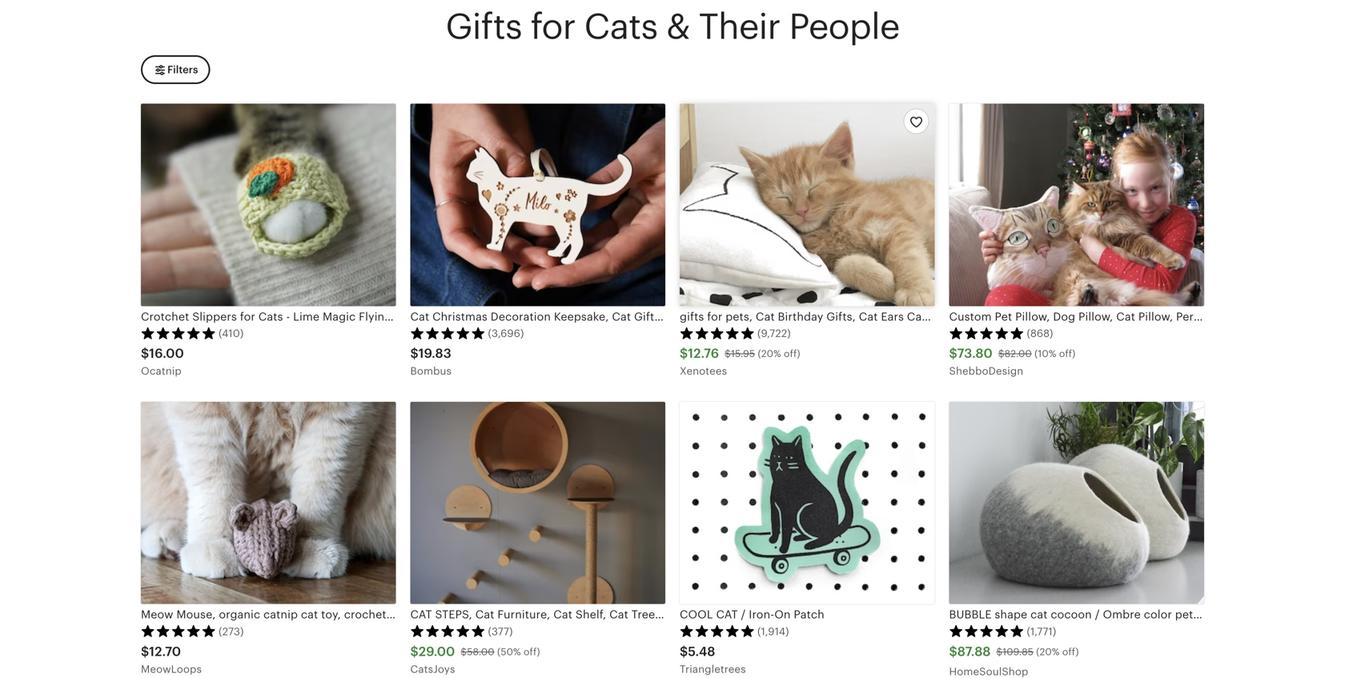 Task type: vqa. For each thing, say whether or not it's contained in the screenshot.


Task type: describe. For each thing, give the bounding box(es) containing it.
(273)
[[219, 626, 244, 638]]

shelf,
[[576, 608, 606, 621]]

$ 16.00 ocatnip
[[141, 346, 184, 377]]

meow mouse, organic catnip cat toy, crochet cat toy, smelly cat toy, cat toy with valerian filling, colorful mice for a cat, gift for cats image
[[141, 402, 396, 604]]

patch
[[794, 608, 825, 621]]

gifts for cats & their people
[[446, 6, 900, 46]]

&
[[666, 6, 690, 46]]

cat steps, cat furniture, cat shelf, cat tree, cat gym, cat shelf image
[[410, 402, 665, 604]]

$ 12.70 meowloops
[[141, 644, 202, 675]]

73.80
[[957, 346, 993, 361]]

$ inside "$ 19.83 bombus"
[[410, 346, 419, 361]]

cool cat / iron-on patch image
[[680, 402, 935, 604]]

(20% for 87.88
[[1036, 647, 1060, 657]]

5 out of 5 stars image for 12.70
[[141, 625, 216, 637]]

1 cat from the left
[[410, 608, 432, 621]]

(1,914)
[[757, 626, 789, 638]]

homesoulshop
[[949, 666, 1028, 678]]

cat christmas decoration keepsake, cat gifts for her, cat lovers gift for women, gift for her, custom cat tree ornament, christmas decor image
[[410, 104, 665, 306]]

5 out of 5 stars image for 16.00
[[141, 327, 216, 339]]

$ inside $ 12.70 meowloops
[[141, 644, 149, 659]]

off) for 29.00
[[524, 647, 540, 657]]

bombus
[[410, 365, 452, 377]]

$ inside $ 87.88 $ 109.85 (20% off)
[[996, 647, 1003, 657]]

$ 19.83 bombus
[[410, 346, 452, 377]]

109.85
[[1003, 647, 1034, 657]]

(3,696)
[[488, 328, 524, 340]]

shelf
[[738, 608, 766, 621]]

cool
[[680, 608, 713, 621]]

(377)
[[488, 626, 513, 638]]

xenotees
[[680, 365, 727, 377]]

5 out of 5 stars image for 12.76
[[680, 327, 755, 339]]

(868)
[[1027, 328, 1053, 340]]

2 cat from the left
[[553, 608, 573, 621]]

off) for 12.76
[[784, 348, 800, 359]]

19.83
[[419, 346, 451, 361]]

4 cat from the left
[[662, 608, 681, 621]]

16.00
[[149, 346, 184, 361]]

2 cat from the left
[[716, 608, 738, 621]]

cool cat / iron-on patch
[[680, 608, 825, 621]]

(10%
[[1035, 348, 1056, 359]]

off) for 73.80
[[1059, 348, 1076, 359]]

people
[[789, 6, 900, 46]]

5 out of 5 stars image for 29.00
[[410, 625, 486, 637]]

5.48
[[688, 644, 715, 659]]

bubble shape cat cocoon / ombre color pet bed / modern pet bed / cat bed / cat cave / cat house / pet furniture / cat nap cocoon image
[[949, 402, 1204, 604]]

12.76
[[688, 346, 719, 361]]



Task type: locate. For each thing, give the bounding box(es) containing it.
cat up (377)
[[475, 608, 494, 621]]

12.70
[[149, 644, 181, 659]]

0 vertical spatial (20%
[[758, 348, 781, 359]]

29.00
[[419, 644, 455, 659]]

ocatnip
[[141, 365, 182, 377]]

(20% inside the $ 12.76 $ 15.95 (20% off) xenotees
[[758, 348, 781, 359]]

cat left shelf,
[[553, 608, 573, 621]]

off) inside the $ 12.76 $ 15.95 (20% off) xenotees
[[784, 348, 800, 359]]

15.95
[[731, 348, 755, 359]]

5 out of 5 stars image up 16.00
[[141, 327, 216, 339]]

cat steps, cat furniture, cat shelf, cat tree, cat gym, cat shelf
[[410, 608, 766, 621]]

off) right (10%
[[1059, 348, 1076, 359]]

(410)
[[219, 328, 244, 340]]

(20% down (1,771)
[[1036, 647, 1060, 657]]

(20% down (9,722)
[[758, 348, 781, 359]]

custom pet  pillow, dog pillow, cat pillow, personalized gift for pet lovers, dog portrait pillow, dog gifts, cat gifts, pet memorials image
[[949, 104, 1204, 306]]

$ 73.80 $ 82.00 (10% off) shebbodesign
[[949, 346, 1076, 377]]

$ 87.88 $ 109.85 (20% off)
[[949, 644, 1079, 659]]

off) inside $ 87.88 $ 109.85 (20% off)
[[1062, 647, 1079, 657]]

$ 12.76 $ 15.95 (20% off) xenotees
[[680, 346, 800, 377]]

(1,771)
[[1027, 626, 1056, 638]]

$ inside $ 16.00 ocatnip
[[141, 346, 149, 361]]

cat left steps,
[[410, 608, 432, 621]]

gym,
[[684, 608, 712, 621]]

1 vertical spatial (20%
[[1036, 647, 1060, 657]]

off) inside the $ 29.00 $ 58.00 (50% off) catsjoys
[[524, 647, 540, 657]]

shebbodesign
[[949, 365, 1024, 377]]

5 out of 5 stars image down steps,
[[410, 625, 486, 637]]

triangletrees
[[680, 663, 746, 675]]

5 out of 5 stars image for 5.48
[[680, 625, 755, 637]]

5 cat from the left
[[716, 608, 735, 621]]

off) right '(50%'
[[524, 647, 540, 657]]

tree,
[[632, 608, 658, 621]]

5 out of 5 stars image for 19.83
[[410, 327, 486, 339]]

5 out of 5 stars image up 19.83
[[410, 327, 486, 339]]

0 horizontal spatial (20%
[[758, 348, 781, 359]]

filters
[[167, 64, 198, 76]]

(20% for 12.76
[[758, 348, 781, 359]]

meowloops
[[141, 663, 202, 675]]

iron-
[[749, 608, 774, 621]]

cat
[[475, 608, 494, 621], [553, 608, 573, 621], [609, 608, 628, 621], [662, 608, 681, 621], [716, 608, 735, 621]]

gifts for pets, cat birthday gifts, cat ears catnip pillow toy for duktig ikea doll bed, cat dad mom perfect pillow for a pet house xenotees image
[[680, 104, 935, 306]]

steps,
[[435, 608, 472, 621]]

on
[[774, 608, 791, 621]]

5 out of 5 stars image down gym,
[[680, 625, 755, 637]]

$ 29.00 $ 58.00 (50% off) catsjoys
[[410, 644, 540, 675]]

gifts
[[446, 6, 522, 46]]

for
[[531, 6, 576, 46]]

their
[[699, 6, 780, 46]]

3 cat from the left
[[609, 608, 628, 621]]

off) down (9,722)
[[784, 348, 800, 359]]

0 horizontal spatial cat
[[410, 608, 432, 621]]

82.00
[[1005, 348, 1032, 359]]

5 out of 5 stars image
[[141, 327, 216, 339], [410, 327, 486, 339], [680, 327, 755, 339], [949, 327, 1024, 339], [141, 625, 216, 637], [410, 625, 486, 637], [680, 625, 755, 637], [949, 625, 1024, 637]]

filters button
[[141, 55, 210, 84]]

cat
[[410, 608, 432, 621], [716, 608, 738, 621]]

/
[[741, 608, 746, 621]]

1 horizontal spatial (20%
[[1036, 647, 1060, 657]]

(9,722)
[[757, 328, 791, 340]]

crotchet slippers for cats - lime magic flying slippers by ocatnip, cat accessories, cat clothes, gifts for cat lovers, cat toys image
[[141, 104, 396, 306]]

off) right 109.85
[[1062, 647, 1079, 657]]

$ 5.48 triangletrees
[[680, 644, 746, 675]]

$
[[141, 346, 149, 361], [410, 346, 419, 361], [680, 346, 688, 361], [949, 346, 957, 361], [725, 348, 731, 359], [998, 348, 1005, 359], [141, 644, 149, 659], [410, 644, 419, 659], [680, 644, 688, 659], [949, 644, 957, 659], [461, 647, 467, 657], [996, 647, 1003, 657]]

cats
[[584, 6, 658, 46]]

58.00
[[467, 647, 495, 657]]

1 cat from the left
[[475, 608, 494, 621]]

cat left /
[[716, 608, 738, 621]]

cat left /
[[716, 608, 735, 621]]

(20%
[[758, 348, 781, 359], [1036, 647, 1060, 657]]

5 out of 5 stars image for 73.80
[[949, 327, 1024, 339]]

cat right "tree,"
[[662, 608, 681, 621]]

cat left "tree,"
[[609, 608, 628, 621]]

(20% inside $ 87.88 $ 109.85 (20% off)
[[1036, 647, 1060, 657]]

$ inside $ 5.48 triangletrees
[[680, 644, 688, 659]]

(50%
[[497, 647, 521, 657]]

87.88
[[957, 644, 991, 659]]

off) inside $ 73.80 $ 82.00 (10% off) shebbodesign
[[1059, 348, 1076, 359]]

catsjoys
[[410, 663, 455, 675]]

5 out of 5 stars image up 12.76
[[680, 327, 755, 339]]

5 out of 5 stars image up the 87.88
[[949, 625, 1024, 637]]

furniture,
[[498, 608, 550, 621]]

1 horizontal spatial cat
[[716, 608, 738, 621]]

5 out of 5 stars image up the 73.80
[[949, 327, 1024, 339]]

off)
[[784, 348, 800, 359], [1059, 348, 1076, 359], [524, 647, 540, 657], [1062, 647, 1079, 657]]

5 out of 5 stars image up 12.70 on the bottom left of the page
[[141, 625, 216, 637]]



